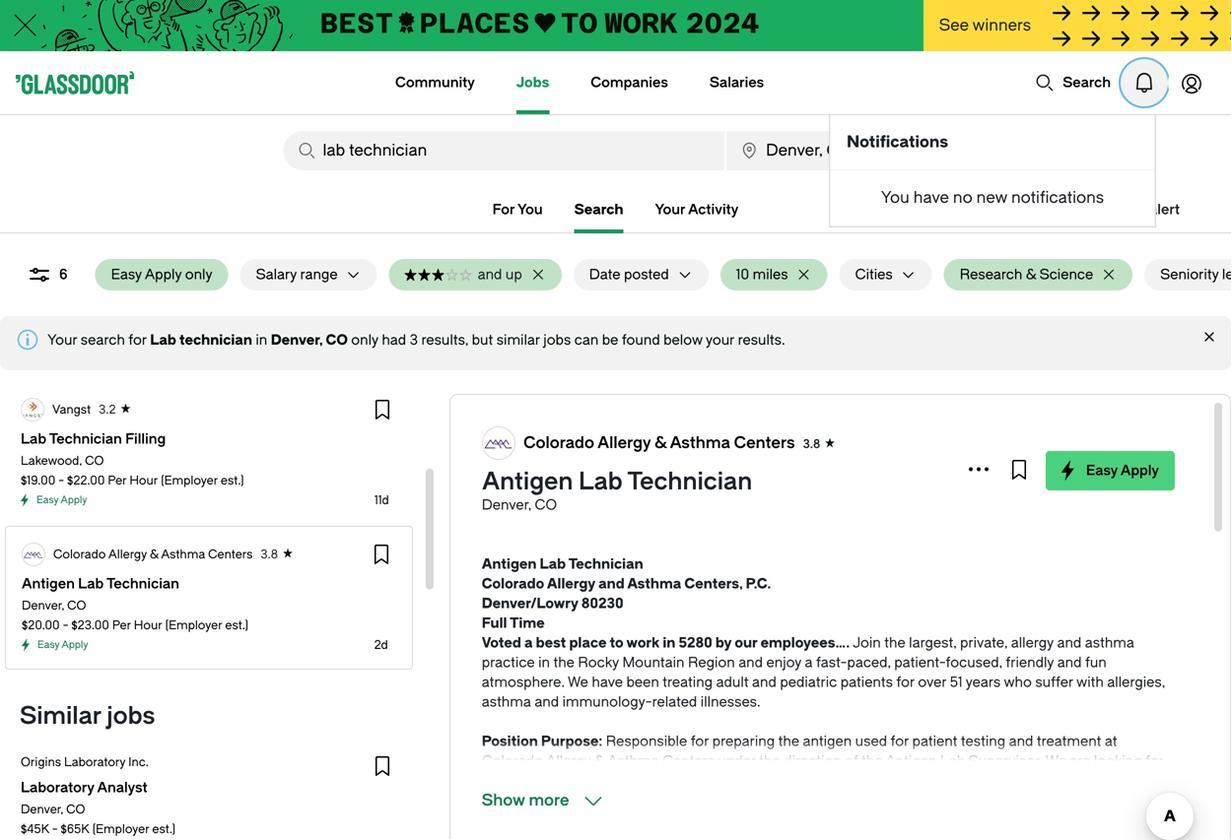 Task type: locate. For each thing, give the bounding box(es) containing it.
0 horizontal spatial a
[[482, 773, 490, 790]]

and up supervisor.
[[1009, 734, 1034, 750]]

centers
[[734, 434, 795, 452], [208, 548, 253, 562], [663, 754, 715, 770]]

0 vertical spatial est.)
[[221, 474, 244, 488]]

per inside the denver, co $20.00 - $23.00 per hour (employer est.)
[[112, 619, 131, 633]]

hour right the $22.00 in the bottom of the page
[[129, 474, 158, 488]]

and left up
[[478, 267, 502, 283]]

- inside denver, co $45k - $65k (employer est.)
[[52, 823, 58, 837]]

co inside the denver, co $20.00 - $23.00 per hour (employer est.)
[[67, 599, 86, 613]]

hour inside lakewood, co $19.00 - $22.00 per hour (employer est.)
[[129, 474, 158, 488]]

& up responsible
[[594, 754, 605, 770]]

0 vertical spatial (employer
[[161, 474, 218, 488]]

1 vertical spatial search
[[574, 202, 624, 218]]

0 vertical spatial only
[[185, 267, 213, 283]]

1 horizontal spatial our
[[929, 773, 951, 790]]

1 vertical spatial only
[[351, 332, 378, 348]]

co inside denver, co $45k - $65k (employer est.)
[[66, 803, 85, 817]]

1 vertical spatial colorado allergy & asthma centers logo image
[[23, 544, 44, 566]]

le
[[1222, 267, 1231, 283]]

1 vertical spatial jobs
[[107, 703, 155, 730]]

10 miles button
[[720, 259, 788, 291]]

per right the $22.00 in the bottom of the page
[[108, 474, 127, 488]]

responsible for preparing the antigen used for patient testing and treatment at colorado allergy & asthma centers under the direction of the antigen lab supervisor. we are looking for a positive, responsible individual to contribute depth & knowledge to our busy practice.
[[482, 734, 1164, 790]]

1 vertical spatial centers
[[208, 548, 253, 562]]

1 horizontal spatial only
[[351, 332, 378, 348]]

0 horizontal spatial have
[[592, 675, 623, 691]]

you right for
[[518, 202, 543, 218]]

-
[[58, 474, 64, 488], [63, 619, 68, 633], [52, 823, 58, 837]]

your inside 'link'
[[655, 202, 685, 218]]

1 horizontal spatial none field
[[727, 131, 946, 171]]

asthma up the denver, co $20.00 - $23.00 per hour (employer est.)
[[161, 548, 205, 562]]

& left science
[[1026, 267, 1036, 283]]

colorado
[[523, 434, 594, 452], [53, 548, 106, 562], [482, 576, 544, 592], [482, 754, 543, 770]]

region
[[688, 655, 735, 671]]

1 horizontal spatial colorado allergy & asthma centers logo image
[[483, 428, 514, 459]]

and up button
[[389, 259, 522, 291]]

0 vertical spatial colorado allergy & asthma centers
[[523, 434, 795, 452]]

be
[[602, 332, 618, 348]]

2 vertical spatial (employer
[[92, 823, 149, 837]]

1 horizontal spatial search
[[1063, 74, 1111, 91]]

1 horizontal spatial centers
[[663, 754, 715, 770]]

(employer for lakewood, co $19.00 - $22.00 per hour (employer est.)
[[161, 474, 218, 488]]

similar jobs
[[20, 703, 155, 730]]

colorado allergy & asthma centers inside jobs list element
[[53, 548, 253, 562]]

asthma up the fun
[[1085, 635, 1135, 652]]

- down lakewood,
[[58, 474, 64, 488]]

only inside dialog
[[351, 332, 378, 348]]

per inside lakewood, co $19.00 - $22.00 per hour (employer est.)
[[108, 474, 127, 488]]

Search location field
[[727, 131, 946, 171]]

0 horizontal spatial your
[[47, 332, 77, 348]]

who
[[1004, 675, 1032, 691]]

paced,
[[847, 655, 891, 671]]

- left '$23.00'
[[63, 619, 68, 633]]

1 horizontal spatial jobs
[[543, 332, 571, 348]]

lottie animation container image
[[1121, 59, 1168, 106], [1121, 59, 1168, 106], [1035, 73, 1055, 93]]

hour inside the denver, co $20.00 - $23.00 per hour (employer est.)
[[134, 619, 162, 633]]

10 miles
[[736, 267, 788, 283]]

colorado allergy & asthma centers logo image inside jobs list element
[[23, 544, 44, 566]]

your left search
[[47, 332, 77, 348]]

- for $23.00
[[63, 619, 68, 633]]

research
[[960, 267, 1023, 283]]

for
[[128, 332, 147, 348], [896, 675, 915, 691], [691, 734, 709, 750], [891, 734, 909, 750], [1146, 754, 1164, 770]]

1 horizontal spatial colorado allergy & asthma centers
[[523, 434, 795, 452]]

antigen inside antigen lab technician colorado allergy and asthma centers, p.c. denver/lowry 80230 full time
[[482, 557, 537, 573]]

asthma inside antigen lab technician colorado allergy and asthma centers, p.c. denver/lowry 80230 full time
[[627, 576, 682, 592]]

easy
[[111, 267, 142, 283], [1086, 463, 1118, 479], [36, 495, 59, 506], [37, 640, 59, 651]]

co for lakewood, co $19.00 - $22.00 per hour (employer est.)
[[85, 454, 104, 468]]

2 vertical spatial -
[[52, 823, 58, 837]]

est.) inside the denver, co $20.00 - $23.00 per hour (employer est.)
[[225, 619, 248, 633]]

2 vertical spatial antigen
[[886, 754, 937, 770]]

2 vertical spatial easy apply
[[37, 640, 88, 651]]

to down "patient"
[[912, 773, 926, 790]]

colorado up the antigen lab technician denver, co at the bottom
[[523, 434, 594, 452]]

easy inside button
[[111, 267, 142, 283]]

2 none field from the left
[[727, 131, 946, 171]]

for inside join the largest, private, allergy and asthma practice in the rocky mountain region and enjoy a fast-paced, patient-focused, friendly and fun atmosphere. we have been treating adult and pediatric patients for over 51 years who suffer with allergies, asthma and immunology-related illnesses.
[[896, 675, 915, 691]]

colorado inside antigen lab technician colorado allergy and asthma centers, p.c. denver/lowry 80230 full time
[[482, 576, 544, 592]]

0 horizontal spatial colorado allergy & asthma centers logo image
[[23, 544, 44, 566]]

our left busy
[[929, 773, 951, 790]]

0 horizontal spatial we
[[568, 675, 588, 691]]

2 vertical spatial centers
[[663, 754, 715, 770]]

& up the denver, co $20.00 - $23.00 per hour (employer est.)
[[150, 548, 159, 562]]

seniority le button
[[1145, 259, 1231, 291]]

1 vertical spatial antigen
[[482, 557, 537, 573]]

for right search
[[128, 332, 147, 348]]

0 horizontal spatial our
[[735, 635, 758, 652]]

0 vertical spatial colorado allergy & asthma centers logo image
[[483, 428, 514, 459]]

1 vertical spatial your
[[47, 332, 77, 348]]

had
[[382, 332, 406, 348]]

est.) for lakewood, co $19.00 - $22.00 per hour (employer est.)
[[221, 474, 244, 488]]

allergy down the purpose:
[[546, 754, 591, 770]]

colorado down "position"
[[482, 754, 543, 770]]

jobs left can
[[543, 332, 571, 348]]

co inside lakewood, co $19.00 - $22.00 per hour (employer est.)
[[85, 454, 104, 468]]

& inside dropdown button
[[1026, 267, 1036, 283]]

0 horizontal spatial asthma
[[482, 695, 531, 711]]

to
[[610, 635, 624, 652], [695, 773, 709, 790], [912, 773, 926, 790]]

and up 80230 on the bottom of the page
[[598, 576, 625, 592]]

1 horizontal spatial your
[[655, 202, 685, 218]]

0 vertical spatial your
[[655, 202, 685, 218]]

have inside join the largest, private, allergy and asthma practice in the rocky mountain region and enjoy a fast-paced, patient-focused, friendly and fun atmosphere. we have been treating adult and pediatric patients for over 51 years who suffer with allergies, asthma and immunology-related illnesses.
[[592, 675, 623, 691]]

6 button
[[12, 259, 83, 291]]

salaries link
[[710, 51, 764, 114]]

in down best
[[538, 655, 550, 671]]

found
[[622, 332, 660, 348]]

by
[[716, 635, 732, 652]]

1 vertical spatial (employer
[[165, 619, 222, 633]]

2 vertical spatial est.)
[[152, 823, 176, 837]]

easy apply
[[1086, 463, 1159, 479], [36, 495, 87, 506], [37, 640, 88, 651]]

denver, inside denver, co $45k - $65k (employer est.)
[[21, 803, 63, 817]]

$22.00
[[67, 474, 105, 488]]

1 vertical spatial colorado allergy & asthma centers
[[53, 548, 253, 562]]

centers inside responsible for preparing the antigen used for patient testing and treatment at colorado allergy & asthma centers under the direction of the antigen lab supervisor. we are looking for a positive, responsible individual to contribute depth & knowledge to our busy practice.
[[663, 754, 715, 770]]

practice.
[[988, 773, 1045, 790]]

1 none field from the left
[[283, 131, 725, 171]]

responsible
[[551, 773, 627, 790]]

- inside the denver, co $20.00 - $23.00 per hour (employer est.)
[[63, 619, 68, 633]]

per
[[108, 474, 127, 488], [112, 619, 131, 633]]

0 vertical spatial easy apply
[[1086, 463, 1159, 479]]

1 horizontal spatial 3.8
[[803, 438, 820, 452]]

the down best
[[554, 655, 575, 671]]

technician
[[627, 468, 752, 496], [569, 557, 643, 573]]

results,
[[421, 332, 468, 348]]

show more
[[482, 792, 569, 810]]

0 vertical spatial antigen
[[482, 468, 573, 496]]

allergy inside jobs list element
[[108, 548, 147, 562]]

denver, inside the denver, co $20.00 - $23.00 per hour (employer est.)
[[22, 599, 64, 613]]

to left work
[[610, 635, 624, 652]]

colorado up '$23.00'
[[53, 548, 106, 562]]

jobs up inc.
[[107, 703, 155, 730]]

1 vertical spatial we
[[1046, 754, 1066, 770]]

lottie animation container image
[[316, 51, 396, 112], [316, 51, 396, 112], [1168, 59, 1216, 106], [1168, 59, 1216, 106], [1035, 73, 1055, 93]]

technician inside the antigen lab technician denver, co
[[627, 468, 752, 496]]

lab
[[150, 332, 176, 348], [578, 468, 622, 496], [540, 557, 566, 573], [940, 754, 965, 770]]

patients
[[841, 675, 893, 691]]

your for your search for lab technician in denver, co only had 3 results, but similar jobs can be found below your results.
[[47, 332, 77, 348]]

1 vertical spatial est.)
[[225, 619, 248, 633]]

only left had
[[351, 332, 378, 348]]

adult
[[716, 675, 749, 691]]

only inside button
[[185, 267, 213, 283]]

notifications
[[847, 133, 948, 151]]

2 horizontal spatial in
[[663, 635, 676, 652]]

we down rocky
[[568, 675, 588, 691]]

responsible
[[606, 734, 687, 750]]

companies link
[[591, 51, 668, 114]]

2 vertical spatial in
[[538, 655, 550, 671]]

a down time
[[524, 635, 533, 652]]

to right 'individual'
[[695, 773, 709, 790]]

lab inside the antigen lab technician denver, co
[[578, 468, 622, 496]]

colorado allergy & asthma centers up the denver, co $20.00 - $23.00 per hour (employer est.)
[[53, 548, 253, 562]]

a up show
[[482, 773, 490, 790]]

time
[[510, 616, 545, 632]]

0 horizontal spatial colorado allergy & asthma centers
[[53, 548, 253, 562]]

easy apply button
[[1046, 452, 1175, 491]]

hour right '$23.00'
[[134, 619, 162, 633]]

in right technician
[[256, 332, 267, 348]]

0 vertical spatial 3.8
[[803, 438, 820, 452]]

1 vertical spatial have
[[592, 675, 623, 691]]

2 horizontal spatial a
[[805, 655, 813, 671]]

colorado allergy & asthma centers logo image
[[483, 428, 514, 459], [23, 544, 44, 566]]

- inside lakewood, co $19.00 - $22.00 per hour (employer est.)
[[58, 474, 64, 488]]

work
[[627, 635, 660, 652]]

asthma left centers,
[[627, 576, 682, 592]]

denver, co $20.00 - $23.00 per hour (employer est.)
[[22, 599, 248, 633]]

asthma down atmosphere.
[[482, 695, 531, 711]]

only up technician
[[185, 267, 213, 283]]

co inside the antigen lab technician denver, co
[[535, 497, 557, 514]]

per for $22.00
[[108, 474, 127, 488]]

antigen
[[803, 734, 852, 750]]

asthma inside responsible for preparing the antigen used for patient testing and treatment at colorado allergy & asthma centers under the direction of the antigen lab supervisor. we are looking for a positive, responsible individual to contribute depth & knowledge to our busy practice.
[[608, 754, 659, 770]]

colorado inside responsible for preparing the antigen used for patient testing and treatment at colorado allergy & asthma centers under the direction of the antigen lab supervisor. we are looking for a positive, responsible individual to contribute depth & knowledge to our busy practice.
[[482, 754, 543, 770]]

0 vertical spatial we
[[568, 675, 588, 691]]

0 horizontal spatial in
[[256, 332, 267, 348]]

for left preparing
[[691, 734, 709, 750]]

1 horizontal spatial asthma
[[1085, 635, 1135, 652]]

colorado up the denver/lowry
[[482, 576, 544, 592]]

asthma down responsible
[[608, 754, 659, 770]]

(employer inside the denver, co $20.00 - $23.00 per hour (employer est.)
[[165, 619, 222, 633]]

0 vertical spatial centers
[[734, 434, 795, 452]]

allergy up 80230 on the bottom of the page
[[547, 576, 595, 592]]

and right allergy
[[1057, 635, 1082, 652]]

none field search keyword
[[283, 131, 725, 171]]

search up date
[[574, 202, 624, 218]]

a up pediatric
[[805, 655, 813, 671]]

1 vertical spatial asthma
[[482, 695, 531, 711]]

1 vertical spatial in
[[663, 635, 676, 652]]

allergy
[[1011, 635, 1054, 652]]

fun
[[1085, 655, 1107, 671]]

we inside responsible for preparing the antigen used for patient testing and treatment at colorado allergy & asthma centers under the direction of the antigen lab supervisor. we are looking for a positive, responsible individual to contribute depth & knowledge to our busy practice.
[[1046, 754, 1066, 770]]

- for $65k
[[52, 823, 58, 837]]

research & science
[[960, 267, 1093, 283]]

per right '$23.00'
[[112, 619, 131, 633]]

centers inside jobs list element
[[208, 548, 253, 562]]

you
[[881, 189, 910, 207], [518, 202, 543, 218]]

1 vertical spatial hour
[[134, 619, 162, 633]]

denver,
[[271, 332, 323, 348], [482, 497, 531, 514], [22, 599, 64, 613], [21, 803, 63, 817]]

None field
[[283, 131, 725, 171], [727, 131, 946, 171]]

have left the no at top
[[914, 189, 949, 207]]

1 vertical spatial -
[[63, 619, 68, 633]]

1 vertical spatial per
[[112, 619, 131, 633]]

research & science button
[[944, 259, 1093, 291]]

search down see winners link at the top
[[1063, 74, 1111, 91]]

1 vertical spatial easy apply
[[36, 495, 87, 506]]

0 vertical spatial -
[[58, 474, 64, 488]]

busy
[[954, 773, 985, 790]]

dialog
[[0, 316, 1231, 371]]

11d
[[374, 494, 389, 508]]

$65k
[[61, 823, 89, 837]]

3.8
[[803, 438, 820, 452], [261, 548, 278, 562]]

allergy up the denver, co $20.00 - $23.00 per hour (employer est.)
[[108, 548, 147, 562]]

we down treatment
[[1046, 754, 1066, 770]]

allergy up the antigen lab technician denver, co at the bottom
[[597, 434, 651, 452]]

depth
[[783, 773, 820, 790]]

1 horizontal spatial a
[[524, 635, 533, 652]]

technician
[[179, 332, 252, 348]]

your search for lab technician in denver, co only had 3 results, but similar jobs can be found below your results.
[[47, 332, 785, 348]]

jobs
[[516, 74, 549, 91]]

0 horizontal spatial centers
[[208, 548, 253, 562]]

community
[[395, 74, 475, 91]]

0 vertical spatial our
[[735, 635, 758, 652]]

0 vertical spatial jobs
[[543, 332, 571, 348]]

1 vertical spatial our
[[929, 773, 951, 790]]

voted a best place to work in 5280 by our employees….
[[482, 635, 850, 652]]

1 horizontal spatial have
[[914, 189, 949, 207]]

0 vertical spatial technician
[[627, 468, 752, 496]]

0 horizontal spatial only
[[185, 267, 213, 283]]

2 horizontal spatial centers
[[734, 434, 795, 452]]

easy apply for 2d
[[37, 640, 88, 651]]

your
[[655, 202, 685, 218], [47, 332, 77, 348]]

1 vertical spatial technician
[[569, 557, 643, 573]]

colorado allergy & asthma centers for colorado allergy & asthma centers logo within jobs list element
[[53, 548, 253, 562]]

for down patient-
[[896, 675, 915, 691]]

colorado inside jobs list element
[[53, 548, 106, 562]]

more
[[529, 792, 569, 810]]

voted
[[482, 635, 521, 652]]

only
[[185, 267, 213, 283], [351, 332, 378, 348]]

0 vertical spatial per
[[108, 474, 127, 488]]

hour for $23.00
[[134, 619, 162, 633]]

$45k
[[21, 823, 49, 837]]

1 horizontal spatial in
[[538, 655, 550, 671]]

antigen inside responsible for preparing the antigen used for patient testing and treatment at colorado allergy & asthma centers under the direction of the antigen lab supervisor. we are looking for a positive, responsible individual to contribute depth & knowledge to our busy practice.
[[886, 754, 937, 770]]

$20.00
[[22, 619, 60, 633]]

0 horizontal spatial 3.8
[[261, 548, 278, 562]]

new
[[977, 189, 1008, 207]]

$19.00
[[21, 474, 55, 488]]

a inside responsible for preparing the antigen used for patient testing and treatment at colorado allergy & asthma centers under the direction of the antigen lab supervisor. we are looking for a positive, responsible individual to contribute depth & knowledge to our busy practice.
[[482, 773, 490, 790]]

have up the immunology-
[[592, 675, 623, 691]]

mountain
[[622, 655, 685, 671]]

our right by
[[735, 635, 758, 652]]

1 vertical spatial a
[[805, 655, 813, 671]]

in up mountain
[[663, 635, 676, 652]]

0 horizontal spatial search
[[574, 202, 624, 218]]

you down notifications
[[881, 189, 910, 207]]

our inside responsible for preparing the antigen used for patient testing and treatment at colorado allergy & asthma centers under the direction of the antigen lab supervisor. we are looking for a positive, responsible individual to contribute depth & knowledge to our busy practice.
[[929, 773, 951, 790]]

(employer for denver, co $20.00 - $23.00 per hour (employer est.)
[[165, 619, 222, 633]]

technician inside antigen lab technician colorado allergy and asthma centers, p.c. denver/lowry 80230 full time
[[569, 557, 643, 573]]

1 horizontal spatial we
[[1046, 754, 1066, 770]]

looking
[[1094, 754, 1142, 770]]

0 horizontal spatial none field
[[283, 131, 725, 171]]

salary range button
[[240, 259, 338, 291]]

est.) inside lakewood, co $19.00 - $22.00 per hour (employer est.)
[[221, 474, 244, 488]]

inc.
[[128, 756, 149, 770]]

0 vertical spatial search
[[1063, 74, 1111, 91]]

1 vertical spatial 3.8
[[261, 548, 278, 562]]

antigen inside the antigen lab technician denver, co
[[482, 468, 573, 496]]

jobs list element
[[4, 94, 414, 671]]

antigen for antigen lab technician colorado allergy and asthma centers, p.c. denver/lowry 80230 full time
[[482, 557, 537, 573]]

colorado allergy & asthma centers up the antigen lab technician denver, co at the bottom
[[523, 434, 795, 452]]

lab inside responsible for preparing the antigen used for patient testing and treatment at colorado allergy & asthma centers under the direction of the antigen lab supervisor. we are looking for a positive, responsible individual to contribute depth & knowledge to our busy practice.
[[940, 754, 965, 770]]

allergy inside responsible for preparing the antigen used for patient testing and treatment at colorado allergy & asthma centers under the direction of the antigen lab supervisor. we are looking for a positive, responsible individual to contribute depth & knowledge to our busy practice.
[[546, 754, 591, 770]]

the
[[885, 635, 906, 652], [554, 655, 575, 671], [778, 734, 800, 750], [759, 754, 781, 770], [862, 754, 883, 770]]

patient
[[912, 734, 958, 750]]

show
[[482, 792, 525, 810]]

in inside join the largest, private, allergy and asthma practice in the rocky mountain region and enjoy a fast-paced, patient-focused, friendly and fun atmosphere. we have been treating adult and pediatric patients for over 51 years who suffer with allergies, asthma and immunology-related illnesses.
[[538, 655, 550, 671]]

purpose:
[[541, 734, 603, 750]]

friendly
[[1006, 655, 1054, 671]]

cities
[[855, 267, 893, 283]]

posted
[[624, 267, 669, 283]]

- right $45k
[[52, 823, 58, 837]]

2 vertical spatial a
[[482, 773, 490, 790]]

(employer inside lakewood, co $19.00 - $22.00 per hour (employer est.)
[[161, 474, 218, 488]]

your left activity
[[655, 202, 685, 218]]

easy apply inside button
[[1086, 463, 1159, 479]]

0 vertical spatial hour
[[129, 474, 158, 488]]



Task type: describe. For each thing, give the bounding box(es) containing it.
knowledge
[[838, 773, 909, 790]]

individual
[[630, 773, 692, 790]]

0 vertical spatial a
[[524, 635, 533, 652]]

lottie animation container image inside search button
[[1035, 73, 1055, 93]]

and inside antigen lab technician colorado allergy and asthma centers, p.c. denver/lowry 80230 full time
[[598, 576, 625, 592]]

suffer
[[1035, 675, 1073, 691]]

(employer inside denver, co $45k - $65k (employer est.)
[[92, 823, 149, 837]]

see
[[939, 16, 969, 35]]

position purpose:
[[482, 734, 603, 750]]

allergy inside antigen lab technician colorado allergy and asthma centers, p.c. denver/lowry 80230 full time
[[547, 576, 595, 592]]

$23.00
[[71, 619, 109, 633]]

est.) for denver, co $20.00 - $23.00 per hour (employer est.)
[[225, 619, 248, 633]]

asthma up the antigen lab technician denver, co at the bottom
[[670, 434, 730, 452]]

results.
[[738, 332, 785, 348]]

0 horizontal spatial jobs
[[107, 703, 155, 730]]

and down 'enjoy'
[[752, 675, 777, 691]]

80230
[[581, 596, 624, 612]]

see winners
[[939, 16, 1031, 35]]

under
[[718, 754, 756, 770]]

show more button
[[482, 790, 605, 813]]

antigen lab technician colorado allergy and asthma centers, p.c. denver/lowry 80230 full time
[[482, 557, 771, 632]]

asthma inside jobs list element
[[161, 548, 205, 562]]

co for denver, co $20.00 - $23.00 per hour (employer est.)
[[67, 599, 86, 613]]

0 horizontal spatial to
[[610, 635, 624, 652]]

jobs inside dialog
[[543, 332, 571, 348]]

salary range
[[256, 267, 338, 283]]

been
[[626, 675, 659, 691]]

years
[[966, 675, 1001, 691]]

allergies,
[[1107, 675, 1165, 691]]

per for $23.00
[[112, 619, 131, 633]]

easy apply only
[[111, 267, 213, 283]]

private,
[[960, 635, 1008, 652]]

below
[[664, 332, 703, 348]]

focused,
[[946, 655, 1002, 671]]

1 horizontal spatial you
[[881, 189, 910, 207]]

centers,
[[685, 576, 743, 592]]

lakewood, co $19.00 - $22.00 per hour (employer est.)
[[21, 454, 244, 488]]

for right the looking
[[1146, 754, 1164, 770]]

- for $22.00
[[58, 474, 64, 488]]

companies
[[591, 74, 668, 91]]

origins
[[21, 756, 61, 770]]

supervisor.
[[969, 754, 1043, 770]]

a inside join the largest, private, allergy and asthma practice in the rocky mountain region and enjoy a fast-paced, patient-focused, friendly and fun atmosphere. we have been treating adult and pediatric patients for over 51 years who suffer with allergies, asthma and immunology-related illnesses.
[[805, 655, 813, 671]]

the up contribute
[[759, 754, 781, 770]]

enjoy
[[766, 655, 802, 671]]

10
[[736, 267, 749, 283]]

Search keyword field
[[283, 131, 725, 171]]

seniority le
[[1161, 267, 1231, 283]]

fast-
[[816, 655, 847, 671]]

your for your activity
[[655, 202, 685, 218]]

lakewood,
[[21, 454, 82, 468]]

vangst logo image
[[22, 399, 43, 421]]

largest,
[[909, 635, 957, 652]]

and inside "dropdown button"
[[478, 267, 502, 283]]

& down direction
[[824, 773, 834, 790]]

miles
[[753, 267, 788, 283]]

for you
[[493, 202, 543, 218]]

but
[[472, 332, 493, 348]]

search inside search button
[[1063, 74, 1111, 91]]

with
[[1077, 675, 1104, 691]]

over
[[918, 675, 947, 691]]

we inside join the largest, private, allergy and asthma practice in the rocky mountain region and enjoy a fast-paced, patient-focused, friendly and fun atmosphere. we have been treating adult and pediatric patients for over 51 years who suffer with allergies, asthma and immunology-related illnesses.
[[568, 675, 588, 691]]

best
[[536, 635, 566, 652]]

antigen for antigen lab technician denver, co
[[482, 468, 573, 496]]

the up direction
[[778, 734, 800, 750]]

search button
[[1025, 63, 1121, 103]]

0 horizontal spatial you
[[518, 202, 543, 218]]

direction
[[784, 754, 842, 770]]

apply inside button
[[1121, 463, 1159, 479]]

dialog containing your search for
[[0, 316, 1231, 371]]

search
[[81, 332, 125, 348]]

community link
[[395, 51, 475, 114]]

lab inside antigen lab technician colorado allergy and asthma centers, p.c. denver/lowry 80230 full time
[[540, 557, 566, 573]]

salary
[[256, 267, 297, 283]]

est.) inside denver, co $45k - $65k (employer est.)
[[152, 823, 176, 837]]

denver, co $45k - $65k (employer est.)
[[21, 803, 176, 837]]

range
[[300, 267, 338, 283]]

vangst
[[52, 403, 91, 417]]

& up the antigen lab technician denver, co at the bottom
[[654, 434, 666, 452]]

place
[[569, 635, 607, 652]]

at
[[1105, 734, 1117, 750]]

0 vertical spatial asthma
[[1085, 635, 1135, 652]]

3.2
[[99, 403, 116, 417]]

used
[[855, 734, 887, 750]]

co for denver, co $45k - $65k (employer est.)
[[66, 803, 85, 817]]

pediatric
[[780, 675, 837, 691]]

and inside responsible for preparing the antigen used for patient testing and treatment at colorado allergy & asthma centers under the direction of the antigen lab supervisor. we are looking for a positive, responsible individual to contribute depth & knowledge to our busy practice.
[[1009, 734, 1034, 750]]

contribute
[[712, 773, 779, 790]]

for right used
[[891, 734, 909, 750]]

3.8 inside jobs list element
[[261, 548, 278, 562]]

0 vertical spatial in
[[256, 332, 267, 348]]

rocky
[[578, 655, 619, 671]]

hour for $22.00
[[129, 474, 158, 488]]

join the largest, private, allergy and asthma practice in the rocky mountain region and enjoy a fast-paced, patient-focused, friendly and fun atmosphere. we have been treating adult and pediatric patients for over 51 years who suffer with allergies, asthma and immunology-related illnesses.
[[482, 635, 1165, 711]]

your
[[706, 332, 735, 348]]

& inside jobs list element
[[150, 548, 159, 562]]

easy apply for 11d
[[36, 495, 87, 506]]

denver, inside the antigen lab technician denver, co
[[482, 497, 531, 514]]

no
[[953, 189, 973, 207]]

denver/lowry
[[482, 596, 578, 612]]

positive,
[[493, 773, 547, 790]]

cities button
[[840, 259, 893, 291]]

2d
[[374, 639, 388, 653]]

technician for antigen lab technician colorado allergy and asthma centers, p.c. denver/lowry 80230 full time
[[569, 557, 643, 573]]

winners
[[973, 16, 1031, 35]]

apply inside button
[[145, 267, 182, 283]]

the right join
[[885, 635, 906, 652]]

search link
[[574, 198, 624, 222]]

lottie animation container image inside search button
[[1035, 73, 1055, 93]]

date
[[589, 267, 621, 283]]

similar
[[497, 332, 540, 348]]

colorado allergy & asthma centers for right colorado allergy & asthma centers logo
[[523, 434, 795, 452]]

0 vertical spatial have
[[914, 189, 949, 207]]

the down used
[[862, 754, 883, 770]]

1 horizontal spatial to
[[695, 773, 709, 790]]

notifications
[[1011, 189, 1104, 207]]

none field search location
[[727, 131, 946, 171]]

patient-
[[894, 655, 946, 671]]

preparing
[[712, 734, 775, 750]]

employees….
[[761, 635, 850, 652]]

and down atmosphere.
[[535, 695, 559, 711]]

date posted button
[[574, 259, 669, 291]]

easy inside button
[[1086, 463, 1118, 479]]

and up suffer
[[1057, 655, 1082, 671]]

up
[[506, 267, 522, 283]]

position
[[482, 734, 538, 750]]

technician for antigen lab technician denver, co
[[627, 468, 752, 496]]

see winners link
[[923, 0, 1231, 53]]

and up adult
[[739, 655, 763, 671]]

2 horizontal spatial to
[[912, 773, 926, 790]]

date posted
[[589, 267, 669, 283]]

easy apply only button
[[95, 259, 228, 291]]



Task type: vqa. For each thing, say whether or not it's contained in the screenshot.
relevant to the bottom
no



